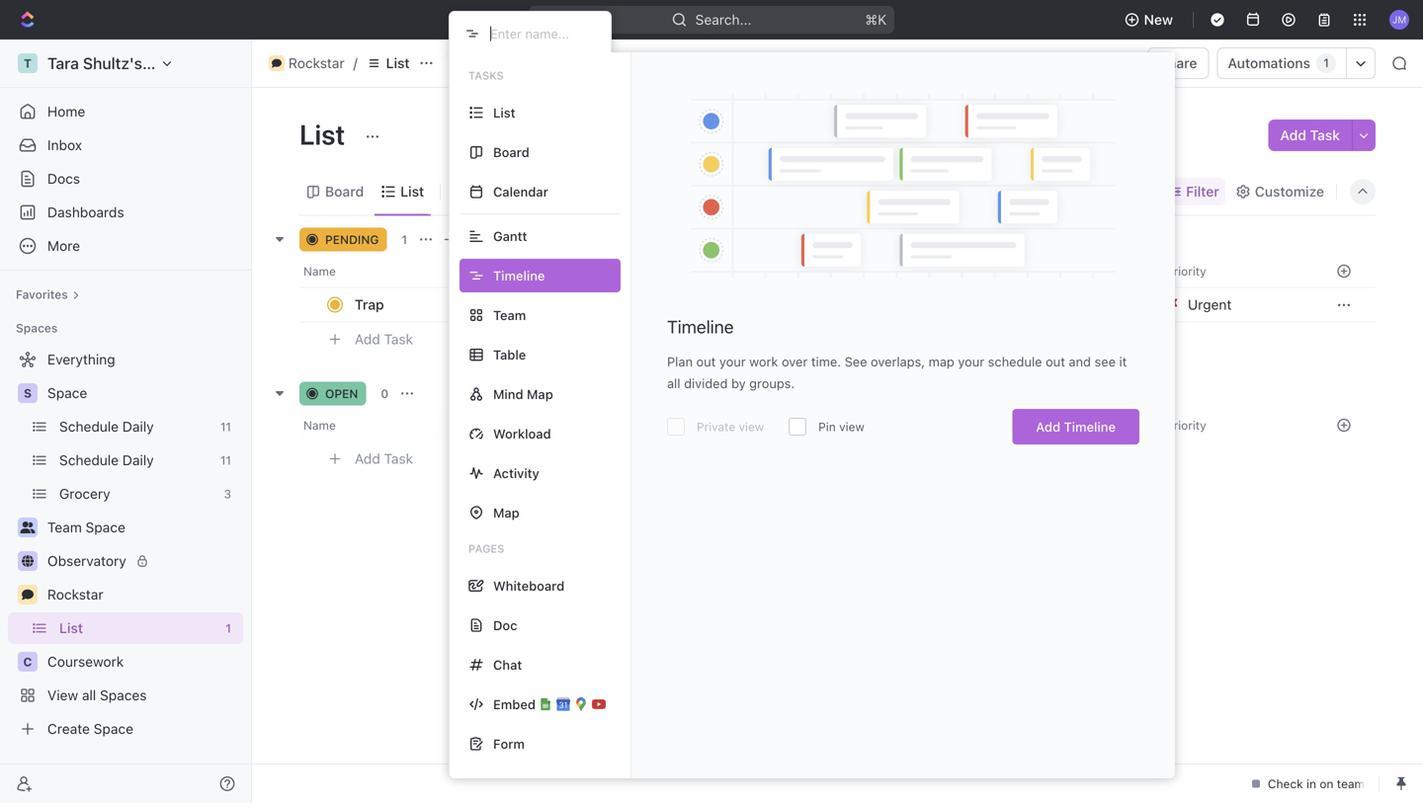 Task type: locate. For each thing, give the bounding box(es) containing it.
comment image
[[272, 58, 282, 68], [22, 589, 34, 601]]

activity
[[493, 466, 539, 481]]

list right /
[[386, 55, 410, 71]]

add task button up customize
[[1268, 120, 1352, 151]]

map right mind
[[527, 387, 553, 402]]

/
[[353, 55, 357, 71]]

view button
[[449, 178, 513, 206]]

2 view from the left
[[839, 420, 865, 434]]

space
[[47, 385, 87, 401]]

new
[[1144, 11, 1173, 28]]

list
[[386, 55, 410, 71], [493, 105, 515, 120], [299, 118, 351, 151], [400, 183, 424, 200]]

1 horizontal spatial out
[[1046, 354, 1065, 369]]

1 right pending on the top left
[[402, 233, 407, 247]]

1 horizontal spatial board
[[493, 145, 529, 160]]

rockstar link
[[264, 51, 349, 75], [47, 579, 239, 611]]

0 vertical spatial comment image
[[272, 58, 282, 68]]

list link right /
[[361, 51, 415, 75]]

timeline up plan in the left of the page
[[667, 316, 734, 338]]

add left gantt
[[462, 233, 484, 247]]

your right the map
[[958, 354, 984, 369]]

comment image inside sidebar navigation
[[22, 589, 34, 601]]

1 horizontal spatial rockstar
[[289, 55, 345, 71]]

tasks
[[468, 69, 504, 82]]

1 horizontal spatial view
[[839, 420, 865, 434]]

space link
[[47, 378, 239, 409]]

board
[[493, 145, 529, 160], [325, 183, 364, 200]]

trap link
[[350, 291, 834, 319]]

1 vertical spatial comment image
[[22, 589, 34, 601]]

add task down 0
[[355, 451, 413, 467]]

1 vertical spatial 1
[[402, 233, 407, 247]]

board up pending on the top left
[[325, 183, 364, 200]]

tree
[[8, 344, 243, 745]]

add task down trap
[[355, 331, 413, 348]]

it
[[1119, 354, 1127, 369]]

out up divided
[[696, 354, 716, 369]]

your
[[719, 354, 746, 369], [958, 354, 984, 369]]

1 vertical spatial map
[[493, 506, 520, 520]]

add
[[1280, 127, 1307, 143], [462, 233, 484, 247], [355, 331, 380, 348], [1036, 420, 1061, 434], [355, 451, 380, 467]]

home link
[[8, 96, 243, 127]]

add task down view at the top left of the page
[[462, 233, 514, 247]]

task down 0
[[384, 451, 413, 467]]

pending
[[325, 233, 379, 247]]

add task for add task 'button' below trap
[[355, 331, 413, 348]]

timeline down and
[[1064, 420, 1116, 434]]

0 horizontal spatial 1
[[402, 233, 407, 247]]

out left and
[[1046, 354, 1065, 369]]

see
[[1095, 354, 1116, 369]]

embed
[[493, 697, 536, 712]]

your up by
[[719, 354, 746, 369]]

1 right automations
[[1323, 56, 1329, 70]]

search button
[[1081, 178, 1158, 206]]

timeline
[[667, 316, 734, 338], [1064, 420, 1116, 434]]

1 horizontal spatial timeline
[[1064, 420, 1116, 434]]

1 vertical spatial rockstar
[[47, 587, 103, 603]]

inbox
[[47, 137, 82, 153]]

0 horizontal spatial rockstar link
[[47, 579, 239, 611]]

pages
[[468, 543, 504, 555]]

groups.
[[749, 376, 795, 391]]

over
[[782, 354, 808, 369]]

share
[[1159, 55, 1197, 71]]

dashboards link
[[8, 197, 243, 228]]

add timeline
[[1036, 420, 1116, 434]]

0 horizontal spatial timeline
[[667, 316, 734, 338]]

1 vertical spatial timeline
[[1064, 420, 1116, 434]]

0 horizontal spatial comment image
[[22, 589, 34, 601]]

list up board link
[[299, 118, 351, 151]]

whiteboard
[[493, 579, 565, 593]]

private
[[697, 420, 735, 434]]

add task button
[[1268, 120, 1352, 151], [438, 228, 522, 252], [346, 328, 421, 351], [346, 447, 421, 471]]

out
[[696, 354, 716, 369], [1046, 354, 1065, 369]]

0 horizontal spatial out
[[696, 354, 716, 369]]

1 horizontal spatial rockstar link
[[264, 51, 349, 75]]

mind
[[493, 387, 523, 402]]

list link right board link
[[397, 178, 424, 206]]

1 view from the left
[[739, 420, 764, 434]]

add down schedule
[[1036, 420, 1061, 434]]

view for private view
[[739, 420, 764, 434]]

list left view dropdown button
[[400, 183, 424, 200]]

view
[[739, 420, 764, 434], [839, 420, 865, 434]]

rockstar inside tree
[[47, 587, 103, 603]]

share button
[[1148, 47, 1209, 79]]

rockstar
[[289, 55, 345, 71], [47, 587, 103, 603]]

add task button down trap
[[346, 328, 421, 351]]

task
[[1310, 127, 1340, 143], [488, 233, 514, 247], [384, 331, 413, 348], [384, 451, 413, 467]]

⌘k
[[865, 11, 887, 28]]

view for pin view
[[839, 420, 865, 434]]

0 vertical spatial rockstar
[[289, 55, 345, 71]]

sidebar navigation
[[0, 40, 252, 804]]

1 horizontal spatial map
[[527, 387, 553, 402]]

1 vertical spatial board
[[325, 183, 364, 200]]

0 horizontal spatial map
[[493, 506, 520, 520]]

docs link
[[8, 163, 243, 195]]

view right pin
[[839, 420, 865, 434]]

add task
[[1280, 127, 1340, 143], [462, 233, 514, 247], [355, 331, 413, 348], [355, 451, 413, 467]]

0 horizontal spatial rockstar
[[47, 587, 103, 603]]

board up calendar at the top left of the page
[[493, 145, 529, 160]]

1 horizontal spatial 1
[[1323, 56, 1329, 70]]

1
[[1323, 56, 1329, 70], [402, 233, 407, 247]]

workload
[[493, 426, 551, 441]]

add task button down view dropdown button
[[438, 228, 522, 252]]

spaces
[[16, 321, 58, 335]]

0 vertical spatial timeline
[[667, 316, 734, 338]]

task down trap
[[384, 331, 413, 348]]

space, , element
[[18, 383, 38, 403]]

divided
[[684, 376, 728, 391]]

1 horizontal spatial your
[[958, 354, 984, 369]]

0 horizontal spatial view
[[739, 420, 764, 434]]

open
[[325, 387, 358, 401]]

0 horizontal spatial board
[[325, 183, 364, 200]]

1 horizontal spatial comment image
[[272, 58, 282, 68]]

tree containing space
[[8, 344, 243, 745]]

add task up customize
[[1280, 127, 1340, 143]]

list link
[[361, 51, 415, 75], [397, 178, 424, 206]]

map down the activity on the left of the page
[[493, 506, 520, 520]]

0 horizontal spatial your
[[719, 354, 746, 369]]

table
[[493, 347, 526, 362]]

1 vertical spatial rockstar link
[[47, 579, 239, 611]]

1 your from the left
[[719, 354, 746, 369]]

add task for add task 'button' on top of customize
[[1280, 127, 1340, 143]]

search
[[1107, 183, 1153, 200]]

map
[[929, 354, 955, 369]]

2 out from the left
[[1046, 354, 1065, 369]]

view right private
[[739, 420, 764, 434]]

map
[[527, 387, 553, 402], [493, 506, 520, 520]]



Task type: describe. For each thing, give the bounding box(es) containing it.
2 your from the left
[[958, 354, 984, 369]]

plan
[[667, 354, 693, 369]]

and
[[1069, 354, 1091, 369]]

mind map
[[493, 387, 553, 402]]

all
[[667, 376, 680, 391]]

favorites button
[[8, 283, 88, 306]]

time.
[[811, 354, 841, 369]]

0 vertical spatial map
[[527, 387, 553, 402]]

doc
[[493, 618, 517, 633]]

list down tasks
[[493, 105, 515, 120]]

customize button
[[1229, 178, 1330, 206]]

s
[[24, 386, 32, 400]]

0 vertical spatial 1
[[1323, 56, 1329, 70]]

task down view at the top left of the page
[[488, 233, 514, 247]]

new button
[[1116, 4, 1185, 36]]

overlaps,
[[871, 354, 925, 369]]

by
[[731, 376, 746, 391]]

task up customize
[[1310, 127, 1340, 143]]

trap
[[355, 296, 384, 313]]

favorites
[[16, 288, 68, 301]]

docs
[[47, 170, 80, 187]]

private view
[[697, 420, 764, 434]]

calendar
[[493, 184, 548, 199]]

chat
[[493, 658, 522, 673]]

pin view
[[818, 420, 865, 434]]

0 vertical spatial board
[[493, 145, 529, 160]]

board link
[[321, 178, 364, 206]]

0 vertical spatial list link
[[361, 51, 415, 75]]

add task for add task 'button' under 0
[[355, 451, 413, 467]]

search...
[[695, 11, 752, 28]]

1 vertical spatial list link
[[397, 178, 424, 206]]

automations
[[1228, 55, 1311, 71]]

team
[[493, 308, 526, 323]]

home
[[47, 103, 85, 120]]

add down open at the top of page
[[355, 451, 380, 467]]

Enter name... field
[[488, 25, 595, 42]]

0
[[381, 387, 389, 401]]

add task button down 0
[[346, 447, 421, 471]]

inbox link
[[8, 129, 243, 161]]

view
[[475, 183, 506, 200]]

see
[[845, 354, 867, 369]]

tree inside sidebar navigation
[[8, 344, 243, 745]]

form
[[493, 737, 525, 752]]

plan out your work over time. see overlaps, map your schedule out and see it all divided by groups.
[[667, 354, 1127, 391]]

add up customize
[[1280, 127, 1307, 143]]

0 vertical spatial rockstar link
[[264, 51, 349, 75]]

1 out from the left
[[696, 354, 716, 369]]

customize
[[1255, 183, 1324, 200]]

work
[[749, 354, 778, 369]]

view button
[[449, 169, 513, 215]]

pin
[[818, 420, 836, 434]]

dashboards
[[47, 204, 124, 220]]

gantt
[[493, 229, 527, 244]]

add down trap
[[355, 331, 380, 348]]

schedule
[[988, 354, 1042, 369]]



Task type: vqa. For each thing, say whether or not it's contained in the screenshot.
the left Board
yes



